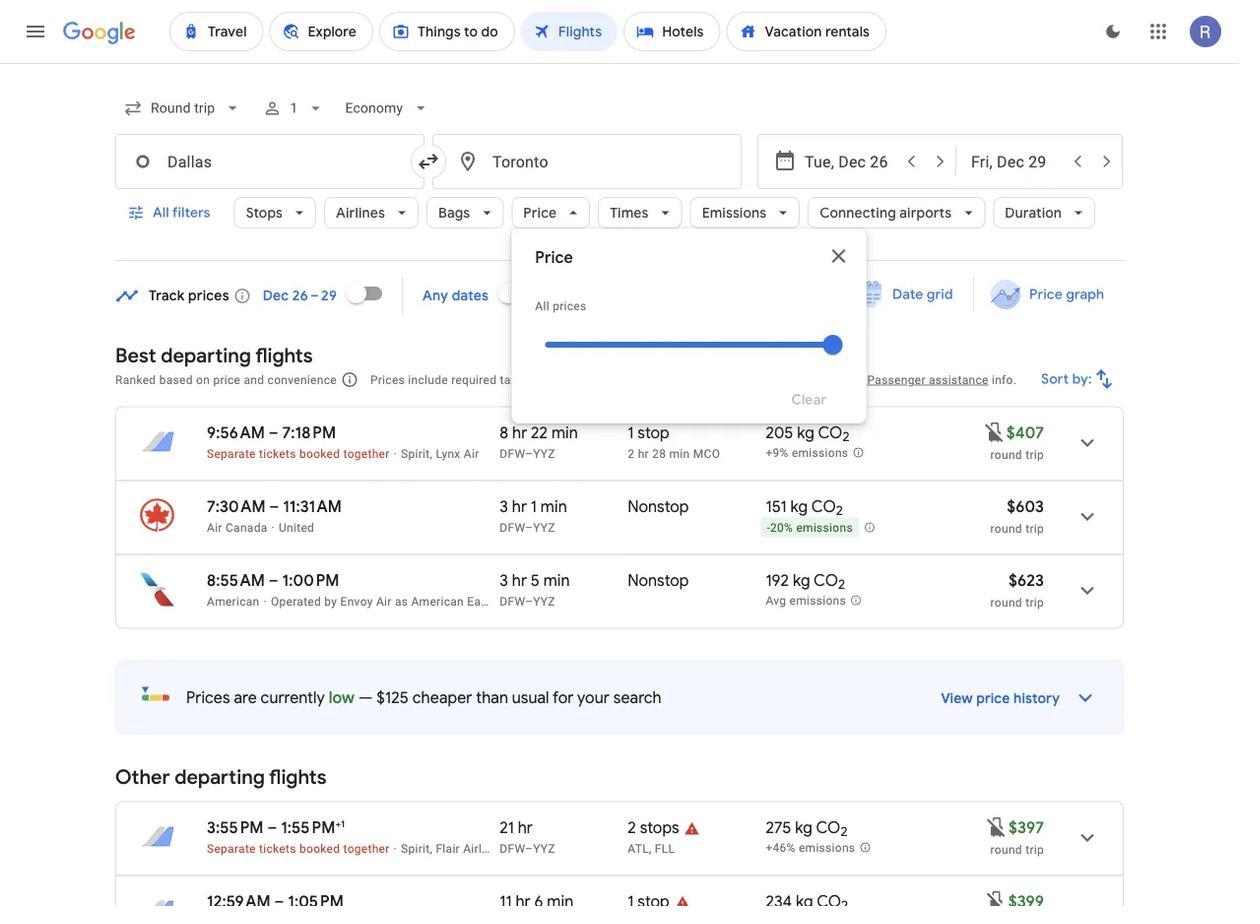 Task type: vqa. For each thing, say whether or not it's contained in the screenshot.
'flights' for Best departing flights
yes



Task type: locate. For each thing, give the bounding box(es) containing it.
Departure time: 3:55 PM. text field
[[207, 818, 264, 838]]

flight details. leaves dallas/fort worth international airport at 9:56 am on tuesday, december 26 and arrives at toronto pearson international airport at 7:18 pm on tuesday, december 26. image
[[1064, 419, 1112, 467]]

0 vertical spatial 1 stop flight. element
[[628, 423, 670, 446]]

1 dfw from the top
[[500, 447, 525, 461]]

include
[[408, 373, 448, 387]]

1 stop flight. element down ,
[[628, 892, 670, 907]]

hr inside 1 stop 2 hr 28 min mco
[[638, 447, 649, 461]]

kg inside 151 kg co 2
[[791, 497, 808, 517]]

1 american from the left
[[207, 595, 260, 609]]

hr inside 3 hr 5 min dfw – yyz
[[512, 571, 527, 591]]

$603
[[1007, 497, 1045, 517]]

separate tickets booked together down 1:55 pm
[[207, 842, 390, 856]]

dfw
[[500, 447, 525, 461], [500, 521, 525, 535], [500, 595, 525, 609], [500, 842, 525, 856]]

all inside button
[[153, 204, 169, 222]]

round down $603
[[991, 522, 1023, 536]]

0 vertical spatial flights
[[255, 343, 313, 368]]

0 horizontal spatial all
[[153, 204, 169, 222]]

on
[[196, 373, 210, 387]]

1 vertical spatial together
[[343, 842, 390, 856]]

1 horizontal spatial all
[[535, 300, 550, 313]]

round down the $623
[[991, 596, 1023, 610]]

departing for best
[[161, 343, 251, 368]]

0 vertical spatial spirit,
[[401, 447, 433, 461]]

booked for 1:55 pm
[[300, 842, 340, 856]]

prices
[[188, 287, 229, 305], [553, 300, 587, 313]]

co inside 151 kg co 2
[[812, 497, 836, 517]]

hr inside 3 hr 1 min dfw – yyz
[[512, 497, 527, 517]]

price right view
[[977, 690, 1011, 708]]

trip inside $603 round trip
[[1026, 522, 1045, 536]]

2 trip from the top
[[1026, 522, 1045, 536]]

leaves dallas/fort worth international airport at 8:55 am on tuesday, december 26 and arrives at toronto pearson international airport at 1:00 pm on tuesday, december 26. element
[[207, 571, 340, 591]]

3 dfw from the top
[[500, 595, 525, 609]]

co inside 205 kg co 2
[[818, 423, 843, 443]]

2 separate tickets booked together. this trip includes tickets from multiple airlines. missed connections may be protected by kiwi.com.. element from the top
[[207, 842, 390, 856]]

151 kg co 2
[[766, 497, 843, 520]]

407 US dollars text field
[[1007, 423, 1045, 443]]

connecting airports button
[[808, 189, 986, 237]]

price right bags popup button at the top of page
[[524, 204, 557, 222]]

2 for 205
[[843, 429, 850, 446]]

 image for 9:56 am – 7:18 pm
[[394, 447, 397, 461]]

0 horizontal spatial price
[[213, 373, 241, 387]]

yyz inside "8 hr 22 min dfw – yyz"
[[533, 447, 556, 461]]

– down '5' on the left
[[525, 595, 533, 609]]

1 3 from the top
[[500, 497, 508, 517]]

flights for other departing flights
[[269, 765, 327, 790]]

dfw down 21
[[500, 842, 525, 856]]

0 vertical spatial separate
[[207, 447, 256, 461]]

1 spirit, from the top
[[401, 447, 433, 461]]

1  image from the top
[[394, 447, 397, 461]]

0 vertical spatial this price for this flight doesn't include overhead bin access. if you need a carry-on bag, use the bags filter to update prices. image
[[983, 421, 1007, 444]]

prices right learn more about ranking image
[[370, 373, 405, 387]]

co up the -20% emissions
[[812, 497, 836, 517]]

co up avg emissions
[[814, 571, 839, 591]]

– inside 21 hr dfw – yyz
[[525, 842, 533, 856]]

than
[[476, 688, 508, 708]]

2 booked from the top
[[300, 842, 340, 856]]

1 vertical spatial +
[[335, 818, 341, 830]]

trip down $407
[[1026, 448, 1045, 462]]

departing
[[161, 343, 251, 368], [175, 765, 265, 790]]

nonstop flight. element for 3 hr 1 min
[[628, 497, 689, 520]]

prices for track prices
[[188, 287, 229, 305]]

603 US dollars text field
[[1007, 497, 1045, 517]]

price
[[524, 204, 557, 222], [535, 248, 573, 268], [1030, 286, 1063, 304]]

 image for 3:55 pm – 1:55 pm + 1
[[394, 842, 397, 856]]

leaves dallas/fort worth international airport at 12:59 am on tuesday, december 26 and arrives at toronto pearson international airport at 1:05 pm on tuesday, december 26. element
[[207, 892, 344, 907]]

mco
[[694, 447, 721, 461]]

learn more about tracked prices image
[[233, 287, 251, 305]]

1 separate tickets booked together. this trip includes tickets from multiple airlines. missed connections may be protected by kiwi.com.. element from the top
[[207, 447, 390, 461]]

dfw inside 3 hr 1 min dfw – yyz
[[500, 521, 525, 535]]

booked
[[300, 447, 340, 461], [300, 842, 340, 856]]

tickets
[[259, 447, 296, 461], [259, 842, 296, 856]]

kg inside 205 kg co 2
[[798, 423, 815, 443]]

flights up 1:55 pm
[[269, 765, 327, 790]]

1 inside 3 hr 1 min dfw – yyz
[[531, 497, 537, 517]]

1 booked from the top
[[300, 447, 340, 461]]

yyz down "total duration 3 hr 1 min." element
[[533, 521, 556, 535]]

price left graph
[[1030, 286, 1063, 304]]

1 horizontal spatial prices
[[553, 300, 587, 313]]

separate down 9:56 am
[[207, 447, 256, 461]]

flights up convenience
[[255, 343, 313, 368]]

2 separate tickets booked together from the top
[[207, 842, 390, 856]]

0 vertical spatial +
[[533, 373, 540, 387]]

other departing flights
[[115, 765, 327, 790]]

Departure time: 12:59 AM. text field
[[207, 892, 271, 907]]

2 inside the '275 kg co 2'
[[841, 824, 848, 841]]

2 stops flight. element
[[628, 818, 680, 841]]

yyz down total duration 21 hr. element
[[533, 842, 556, 856]]

dfw inside 3 hr 5 min dfw – yyz
[[500, 595, 525, 609]]

1:55 pm
[[281, 818, 335, 838]]

flight details. leaves dallas/fort worth international airport at 7:30 am on tuesday, december 26 and arrives at toronto pearson international airport at 11:31 am on tuesday, december 26. image
[[1064, 493, 1112, 541]]

0 vertical spatial separate tickets booked together
[[207, 447, 390, 461]]

3 round from the top
[[991, 596, 1023, 610]]

0 vertical spatial together
[[343, 447, 390, 461]]

round inside $623 round trip
[[991, 596, 1023, 610]]

+ left fees
[[533, 373, 540, 387]]

2 spirit, from the top
[[401, 842, 433, 856]]

1 separate tickets booked together from the top
[[207, 447, 390, 461]]

4 yyz from the top
[[533, 842, 556, 856]]

prices left learn more about tracked prices image
[[188, 287, 229, 305]]

dfw for 8 hr 22 min
[[500, 447, 525, 461]]

airlines down 21
[[463, 842, 505, 856]]

–
[[269, 423, 279, 443], [525, 447, 533, 461], [269, 497, 279, 517], [525, 521, 533, 535], [269, 571, 279, 591], [525, 595, 533, 609], [267, 818, 277, 838], [525, 842, 533, 856]]

None field
[[115, 91, 251, 126], [337, 91, 439, 126], [115, 91, 251, 126], [337, 91, 439, 126]]

bags button
[[427, 189, 504, 237]]

yyz down '5' on the left
[[533, 595, 556, 609]]

separate for 9:56 am
[[207, 447, 256, 461]]

prices
[[370, 373, 405, 387], [186, 688, 230, 708]]

track
[[149, 287, 185, 305]]

0 horizontal spatial prices
[[186, 688, 230, 708]]

– down 22 on the left
[[525, 447, 533, 461]]

1 together from the top
[[343, 447, 390, 461]]

0 vertical spatial prices
[[370, 373, 405, 387]]

1 vertical spatial round trip
[[991, 843, 1045, 857]]

2 up the -20% emissions
[[836, 503, 843, 520]]

1 stop 2 hr 28 min mco
[[628, 423, 721, 461]]

main content containing best departing flights
[[115, 270, 1124, 907]]

+ up 'arrival time: 1:05 pm.' 'text box'
[[335, 818, 341, 830]]

2 left 28
[[628, 447, 635, 461]]

Arrival time: 11:31 AM. text field
[[283, 497, 342, 517]]

co inside the '275 kg co 2'
[[816, 818, 841, 838]]

1 vertical spatial this price for this flight doesn't include overhead bin access. if you need a carry-on bag, use the bags filter to update prices. image
[[986, 816, 1009, 839]]

prices include required taxes + fees for 1 adult.
[[370, 373, 631, 387]]

2 up atl
[[628, 818, 637, 838]]

1 horizontal spatial american
[[411, 595, 464, 609]]

price right on
[[213, 373, 241, 387]]

co for 205
[[818, 423, 843, 443]]

hr right '8'
[[512, 423, 528, 443]]

together
[[343, 447, 390, 461], [343, 842, 390, 856]]

1 vertical spatial separate tickets booked together
[[207, 842, 390, 856]]

dfw inside 21 hr dfw – yyz
[[500, 842, 525, 856]]

nonstop
[[628, 497, 689, 517], [628, 571, 689, 591]]

booked down 7:18 pm
[[300, 447, 340, 461]]

by:
[[1073, 371, 1093, 388]]

tickets down 3:55 pm – 1:55 pm + 1
[[259, 842, 296, 856]]

21
[[500, 818, 514, 838]]

view price history
[[942, 690, 1060, 708]]

all for all prices
[[535, 300, 550, 313]]

any dates
[[423, 287, 489, 305]]

1 vertical spatial 3
[[500, 571, 508, 591]]

0 vertical spatial departing
[[161, 343, 251, 368]]

total duration 8 hr 22 min. element
[[500, 423, 628, 446]]

hr left '5' on the left
[[512, 571, 527, 591]]

hr inside 21 hr dfw – yyz
[[518, 818, 533, 838]]

1 vertical spatial departing
[[175, 765, 265, 790]]

1 stop flight. element
[[628, 423, 670, 446], [628, 892, 670, 907]]

2 round from the top
[[991, 522, 1023, 536]]

2 yyz from the top
[[533, 521, 556, 535]]

1 yyz from the top
[[533, 447, 556, 461]]

price button
[[512, 189, 591, 237]]

dfw down "total duration 3 hr 1 min." element
[[500, 521, 525, 535]]

0 vertical spatial tickets
[[259, 447, 296, 461]]

nonstop flight. element for 3 hr 5 min
[[628, 571, 689, 594]]

trip down the $623
[[1026, 596, 1045, 610]]

1 button
[[255, 85, 333, 132]]

learn more about ranking image
[[341, 371, 359, 389]]

0 horizontal spatial airlines
[[336, 204, 385, 222]]

151
[[766, 497, 787, 517]]

11:31 am
[[283, 497, 342, 517]]

canada
[[226, 521, 268, 535]]

booked down arrival time: 1:55 pm on  wednesday, december 27. text field
[[300, 842, 340, 856]]

co up the +9% emissions
[[818, 423, 843, 443]]

graph
[[1066, 286, 1105, 304]]

best
[[115, 343, 156, 368]]

trip
[[1026, 448, 1045, 462], [1026, 522, 1045, 536], [1026, 596, 1045, 610], [1026, 843, 1045, 857]]

min right 22 on the left
[[552, 423, 578, 443]]

1 vertical spatial flights
[[269, 765, 327, 790]]

26 – 29
[[293, 287, 337, 305]]

hr right 21
[[518, 818, 533, 838]]

dfw for 3 hr 5 min
[[500, 595, 525, 609]]

american down 8:55 am text field
[[207, 595, 260, 609]]

0 horizontal spatial prices
[[188, 287, 229, 305]]

round down $407
[[991, 448, 1023, 462]]

separate down 3:55 pm text field at the bottom left of the page
[[207, 842, 256, 856]]

1 vertical spatial booked
[[300, 842, 340, 856]]

2 dfw from the top
[[500, 521, 525, 535]]

min for 8 hr 22 min
[[552, 423, 578, 443]]

separate
[[207, 447, 256, 461], [207, 842, 256, 856]]

co up +46% emissions
[[816, 818, 841, 838]]

dfw down '8'
[[500, 447, 525, 461]]

prices for prices include required taxes + fees for 1 adult.
[[370, 373, 405, 387]]

dfw inside "8 hr 22 min dfw – yyz"
[[500, 447, 525, 461]]

main menu image
[[24, 20, 47, 43]]

1 nonstop flight. element from the top
[[628, 497, 689, 520]]

0 vertical spatial nonstop
[[628, 497, 689, 517]]

separate tickets booked together. this trip includes tickets from multiple airlines. missed connections may be protected by kiwi.com.. element for 7:18 pm
[[207, 447, 390, 461]]

separate tickets booked together. this trip includes tickets from multiple airlines. missed connections may be protected by kiwi.com.. element
[[207, 447, 390, 461], [207, 842, 390, 856]]

2 nonstop flight. element from the top
[[628, 571, 689, 594]]

stops
[[640, 818, 680, 838]]

times button
[[598, 189, 683, 237]]

1 vertical spatial prices
[[186, 688, 230, 708]]

2 separate from the top
[[207, 842, 256, 856]]

departing up 3:55 pm
[[175, 765, 265, 790]]

1 vertical spatial spirit,
[[401, 842, 433, 856]]

min down "8 hr 22 min dfw – yyz"
[[541, 497, 567, 517]]

booked for 7:18 pm
[[300, 447, 340, 461]]

1 inside popup button
[[290, 100, 298, 116]]

 image left the flair
[[394, 842, 397, 856]]

1 horizontal spatial air
[[376, 595, 392, 609]]

0 vertical spatial for
[[571, 373, 586, 387]]

hr for 3 hr 5 min
[[512, 571, 527, 591]]

8
[[500, 423, 509, 443]]

this price for this flight doesn't include overhead bin access. if you need a carry-on bag, use the bags filter to update prices. image
[[983, 421, 1007, 444], [986, 816, 1009, 839], [985, 890, 1009, 907]]

loading results progress bar
[[0, 63, 1240, 67]]

1 vertical spatial price
[[535, 248, 573, 268]]

2 for 275
[[841, 824, 848, 841]]

2 inside 192 kg co 2
[[839, 577, 846, 593]]

separate tickets booked together down '7:18 pm' text field
[[207, 447, 390, 461]]

prices inside search box
[[553, 300, 587, 313]]

lynx
[[436, 447, 461, 461]]

all right dates
[[535, 300, 550, 313]]

8:55 am
[[207, 571, 265, 591]]

min right 28
[[670, 447, 690, 461]]

as
[[395, 595, 408, 609]]

2 up the +9% emissions
[[843, 429, 850, 446]]

layover (1 of 1) is a 2 hr 28 min layover at orlando international airport in orlando. element
[[628, 446, 756, 462]]

yyz inside 3 hr 1 min dfw – yyz
[[533, 521, 556, 535]]

2 for 151
[[836, 503, 843, 520]]

2 round trip from the top
[[991, 843, 1045, 857]]

kg inside 192 kg co 2
[[793, 571, 811, 591]]

0 vertical spatial booked
[[300, 447, 340, 461]]

1 separate from the top
[[207, 447, 256, 461]]

air left as
[[376, 595, 392, 609]]

623 US dollars text field
[[1009, 571, 1045, 591]]

spirit, left the flair
[[401, 842, 433, 856]]

round trip down $407
[[991, 448, 1045, 462]]

0 horizontal spatial +
[[335, 818, 341, 830]]

flights for best departing flights
[[255, 343, 313, 368]]

Departure time: 9:56 AM. text field
[[207, 423, 265, 443]]

None search field
[[115, 85, 1124, 424]]

nonstop for 3 hr 5 min
[[628, 571, 689, 591]]

prices are currently low — $125 cheaper than usual for your search
[[186, 688, 662, 708]]

emissions down 192 kg co 2 at bottom right
[[790, 594, 847, 608]]

prices inside find the best price region
[[188, 287, 229, 305]]

397 US dollars text field
[[1009, 818, 1045, 838]]

price down the price popup button
[[535, 248, 573, 268]]

2 for 192
[[839, 577, 846, 593]]

emissions down the '275 kg co 2'
[[799, 842, 856, 856]]

price graph button
[[978, 277, 1121, 312]]

dfw right eagle
[[500, 595, 525, 609]]

0 horizontal spatial american
[[207, 595, 260, 609]]

1 1 stop flight. element from the top
[[628, 423, 670, 446]]

1
[[290, 100, 298, 116], [589, 373, 596, 387], [628, 423, 634, 443], [531, 497, 537, 517], [341, 818, 345, 830]]

0 vertical spatial separate tickets booked together. this trip includes tickets from multiple airlines. missed connections may be protected by kiwi.com.. element
[[207, 447, 390, 461]]

separate tickets booked together. this trip includes tickets from multiple airlines. missed connections may be protected by kiwi.com.. element down 1:55 pm
[[207, 842, 390, 856]]

total duration 3 hr 1 min. element
[[500, 497, 628, 520]]

– up united
[[269, 497, 279, 517]]

kg up the +9% emissions
[[798, 423, 815, 443]]

0 vertical spatial  image
[[394, 447, 397, 461]]

kg
[[798, 423, 815, 443], [791, 497, 808, 517], [793, 571, 811, 591], [796, 818, 813, 838]]

ranked
[[115, 373, 156, 387]]

all filters button
[[115, 189, 226, 237]]

1 nonstop from the top
[[628, 497, 689, 517]]

3 inside 3 hr 5 min dfw – yyz
[[500, 571, 508, 591]]

1 vertical spatial tickets
[[259, 842, 296, 856]]

air right the lynx
[[464, 447, 479, 461]]

total duration 3 hr 5 min. element
[[500, 571, 628, 594]]

min inside 1 stop 2 hr 28 min mco
[[670, 447, 690, 461]]

3 left '5' on the left
[[500, 571, 508, 591]]

1 vertical spatial 1 stop flight. element
[[628, 892, 670, 907]]

airlines
[[336, 204, 385, 222], [463, 842, 505, 856]]

3 yyz from the top
[[533, 595, 556, 609]]

round trip down $397
[[991, 843, 1045, 857]]

1 vertical spatial nonstop flight. element
[[628, 571, 689, 594]]

1 round trip from the top
[[991, 448, 1045, 462]]

min right '5' on the left
[[544, 571, 570, 591]]

duration button
[[994, 189, 1096, 237]]

tickets down 9:56 am – 7:18 pm
[[259, 447, 296, 461]]

main content
[[115, 270, 1124, 907]]

other
[[115, 765, 170, 790]]

currently
[[261, 688, 325, 708]]

emissions for 275
[[799, 842, 856, 856]]

2 up avg emissions
[[839, 577, 846, 593]]

22
[[531, 423, 548, 443]]

3 down "8 hr 22 min dfw – yyz"
[[500, 497, 508, 517]]

+46% emissions
[[766, 842, 856, 856]]

emissions
[[702, 204, 767, 222]]

hr down "8 hr 22 min dfw – yyz"
[[512, 497, 527, 517]]

1 tickets from the top
[[259, 447, 296, 461]]

0 vertical spatial nonstop flight. element
[[628, 497, 689, 520]]

trip inside $623 round trip
[[1026, 596, 1045, 610]]

all left filters
[[153, 204, 169, 222]]

separate tickets booked together
[[207, 447, 390, 461], [207, 842, 390, 856]]

flight details. leaves dallas/fort worth international airport at 3:55 pm on tuesday, december 26 and arrives at toronto pearson international airport at 1:55 pm on wednesday, december 27. image
[[1064, 815, 1112, 862]]

 image left spirit, lynx air
[[394, 447, 397, 461]]

3 trip from the top
[[1026, 596, 1045, 610]]

round down $397
[[991, 843, 1023, 857]]

– inside 3 hr 1 min dfw – yyz
[[525, 521, 533, 535]]

0 vertical spatial all
[[153, 204, 169, 222]]

hr left 28
[[638, 447, 649, 461]]

round inside $603 round trip
[[991, 522, 1023, 536]]

Departure text field
[[805, 135, 896, 188]]

– down "total duration 3 hr 1 min." element
[[525, 521, 533, 535]]

2 tickets from the top
[[259, 842, 296, 856]]

+9%
[[766, 447, 789, 460]]

assistance
[[929, 373, 989, 387]]

all filters
[[153, 204, 211, 222]]

2 3 from the top
[[500, 571, 508, 591]]

co for 192
[[814, 571, 839, 591]]

air down 7:30 am
[[207, 521, 222, 535]]

1 vertical spatial separate tickets booked together. this trip includes tickets from multiple airlines. missed connections may be protected by kiwi.com.. element
[[207, 842, 390, 856]]

together down arrival time: 1:55 pm on  wednesday, december 27. text field
[[343, 842, 390, 856]]

emissions for 192
[[790, 594, 847, 608]]

1 vertical spatial all
[[535, 300, 550, 313]]

together for 3:55 pm – 1:55 pm + 1
[[343, 842, 390, 856]]

required
[[452, 373, 497, 387]]

prices up fees
[[553, 300, 587, 313]]

separate tickets booked together. this trip includes tickets from multiple airlines. missed connections may be protected by kiwi.com.. element down '7:18 pm' text field
[[207, 447, 390, 461]]

kg right 151
[[791, 497, 808, 517]]

1 inside 1 stop 2 hr 28 min mco
[[628, 423, 634, 443]]

american right as
[[411, 595, 464, 609]]

spirit, for 9:56 am – 7:18 pm
[[401, 447, 433, 461]]

spirit, for 3:55 pm – 1:55 pm + 1
[[401, 842, 433, 856]]

2 inside 205 kg co 2
[[843, 429, 850, 446]]

airlines button
[[324, 189, 419, 237]]

1 vertical spatial price
[[977, 690, 1011, 708]]

1 vertical spatial air
[[207, 521, 222, 535]]

kg up +46% emissions
[[796, 818, 813, 838]]

this price for this flight doesn't include overhead bin access. if you need a carry-on bag, use the bags filter to update prices. image for $407
[[983, 421, 1007, 444]]

emissions for 205
[[792, 447, 849, 460]]

hr for 3 hr 1 min
[[512, 497, 527, 517]]

round trip
[[991, 448, 1045, 462], [991, 843, 1045, 857]]

min for 3 hr 1 min
[[541, 497, 567, 517]]

 image
[[394, 447, 397, 461], [394, 842, 397, 856]]

yyz inside 3 hr 5 min dfw – yyz
[[533, 595, 556, 609]]

– down total duration 21 hr. element
[[525, 842, 533, 856]]

2 horizontal spatial air
[[464, 447, 479, 461]]

2 nonstop from the top
[[628, 571, 689, 591]]

cheaper
[[413, 688, 472, 708]]

1 vertical spatial airlines
[[463, 842, 505, 856]]

1 horizontal spatial prices
[[370, 373, 405, 387]]

1 vertical spatial separate
[[207, 842, 256, 856]]

fees
[[544, 373, 567, 387]]

this price for this flight doesn't include overhead bin access. if you need a carry-on bag, use the bags filter to update prices. image for $397
[[986, 816, 1009, 839]]

kg inside the '275 kg co 2'
[[796, 818, 813, 838]]

total duration 11 hr 6 min. element
[[500, 892, 628, 907]]

0 vertical spatial price
[[524, 204, 557, 222]]

spirit, left the lynx
[[401, 447, 433, 461]]

prices left are on the bottom
[[186, 688, 230, 708]]

1 vertical spatial nonstop
[[628, 571, 689, 591]]

1 horizontal spatial +
[[533, 373, 540, 387]]

2
[[843, 429, 850, 446], [628, 447, 635, 461], [836, 503, 843, 520], [839, 577, 846, 593], [628, 818, 637, 838], [841, 824, 848, 841]]

view
[[942, 690, 973, 708]]

for left your
[[553, 688, 574, 708]]

3:55 pm
[[207, 818, 264, 838]]

tickets for 7:18 pm
[[259, 447, 296, 461]]

0 vertical spatial 3
[[500, 497, 508, 517]]

– up operated
[[269, 571, 279, 591]]

2 vertical spatial this price for this flight doesn't include overhead bin access. if you need a carry-on bag, use the bags filter to update prices. image
[[985, 890, 1009, 907]]

1:00 pm
[[282, 571, 340, 591]]

3 inside 3 hr 1 min dfw – yyz
[[500, 497, 508, 517]]

yyz for 22
[[533, 447, 556, 461]]

yyz down 22 on the left
[[533, 447, 556, 461]]

2 inside 151 kg co 2
[[836, 503, 843, 520]]

passenger assistance
[[868, 373, 989, 387]]

emissions down 205 kg co 2
[[792, 447, 849, 460]]

2 together from the top
[[343, 842, 390, 856]]

2  image from the top
[[394, 842, 397, 856]]

nonstop flight. element
[[628, 497, 689, 520], [628, 571, 689, 594]]

min inside 3 hr 1 min dfw – yyz
[[541, 497, 567, 517]]

0 vertical spatial round trip
[[991, 448, 1045, 462]]

min inside 3 hr 5 min dfw – yyz
[[544, 571, 570, 591]]

None text field
[[115, 134, 425, 189], [433, 134, 742, 189], [115, 134, 425, 189], [433, 134, 742, 189]]

trip down $603
[[1026, 522, 1045, 536]]

-20% emissions
[[767, 522, 853, 535]]

Arrival time: 1:05 PM. text field
[[288, 892, 344, 907]]

4 dfw from the top
[[500, 842, 525, 856]]

$623 round trip
[[991, 571, 1045, 610]]

1 stop flight. element up 28
[[628, 423, 670, 446]]

2 up +46% emissions
[[841, 824, 848, 841]]

1 vertical spatial  image
[[394, 842, 397, 856]]

avg
[[766, 594, 787, 608]]

kg up avg emissions
[[793, 571, 811, 591]]

together left spirit, lynx air
[[343, 447, 390, 461]]

—
[[359, 688, 373, 708]]

departing up on
[[161, 343, 251, 368]]

0 vertical spatial airlines
[[336, 204, 385, 222]]

2 vertical spatial price
[[1030, 286, 1063, 304]]

min inside "8 hr 22 min dfw – yyz"
[[552, 423, 578, 443]]

hr inside "8 hr 22 min dfw – yyz"
[[512, 423, 528, 443]]

co inside 192 kg co 2
[[814, 571, 839, 591]]

trip down $397
[[1026, 843, 1045, 857]]

airlines right stops popup button
[[336, 204, 385, 222]]

for right fees
[[571, 373, 586, 387]]



Task type: describe. For each thing, give the bounding box(es) containing it.
sort by: button
[[1034, 356, 1124, 403]]

1 round from the top
[[991, 448, 1023, 462]]

3 for 3 hr 1 min
[[500, 497, 508, 517]]

separate for 3:55 pm
[[207, 842, 256, 856]]

Arrival time: 1:00 PM. text field
[[282, 571, 340, 591]]

yyz for 1
[[533, 521, 556, 535]]

duration
[[1006, 204, 1062, 222]]

Return text field
[[972, 135, 1062, 188]]

1 stop flight. element containing 1 stop
[[628, 423, 670, 446]]

205
[[766, 423, 794, 443]]

kg for 151
[[791, 497, 808, 517]]

8 hr 22 min dfw – yyz
[[500, 423, 578, 461]]

convenience
[[268, 373, 337, 387]]

$125
[[377, 688, 409, 708]]

– left 1:55 pm
[[267, 818, 277, 838]]

leaves dallas/fort worth international airport at 7:30 am on tuesday, december 26 and arrives at toronto pearson international airport at 11:31 am on tuesday, december 26. element
[[207, 497, 342, 517]]

4 trip from the top
[[1026, 843, 1045, 857]]

operated
[[271, 595, 321, 609]]

airlines inside popup button
[[336, 204, 385, 222]]

leaves dallas/fort worth international airport at 3:55 pm on tuesday, december 26 and arrives at toronto pearson international airport at 1:55 pm on wednesday, december 27. element
[[207, 818, 345, 838]]

operated by envoy air as american eagle
[[271, 595, 498, 609]]

399 US dollars text field
[[1009, 892, 1045, 907]]

192
[[766, 571, 790, 591]]

swap origin and destination. image
[[417, 150, 441, 173]]

spirit, lynx air
[[401, 447, 479, 461]]

co for 275
[[816, 818, 841, 838]]

united
[[279, 521, 315, 535]]

sort
[[1042, 371, 1070, 388]]

kg for 205
[[798, 423, 815, 443]]

1 inside 3:55 pm – 1:55 pm + 1
[[341, 818, 345, 830]]

emissions button
[[690, 189, 800, 237]]

passenger
[[868, 373, 926, 387]]

sort by:
[[1042, 371, 1093, 388]]

air canada
[[207, 521, 268, 535]]

round trip for $407
[[991, 448, 1045, 462]]

emissions down 151 kg co 2
[[797, 522, 853, 535]]

round trip for $397
[[991, 843, 1045, 857]]

taxes
[[500, 373, 530, 387]]

date grid button
[[842, 277, 970, 312]]

close dialog image
[[827, 244, 851, 268]]

together for 9:56 am – 7:18 pm
[[343, 447, 390, 461]]

$397
[[1009, 818, 1045, 838]]

flight details. leaves dallas/fort worth international airport at 8:55 am on tuesday, december 26 and arrives at toronto pearson international airport at 1:00 pm on tuesday, december 26. image
[[1064, 567, 1112, 614]]

stops button
[[234, 189, 316, 237]]

airports
[[900, 204, 952, 222]]

9:56 am
[[207, 423, 265, 443]]

stops
[[246, 204, 283, 222]]

min for 3 hr 5 min
[[544, 571, 570, 591]]

3 for 3 hr 5 min
[[500, 571, 508, 591]]

stop
[[638, 423, 670, 443]]

search
[[614, 688, 662, 708]]

leaves dallas/fort worth international airport at 9:56 am on tuesday, december 26 and arrives at toronto pearson international airport at 7:18 pm on tuesday, december 26. element
[[207, 423, 336, 443]]

Departure time: 7:30 AM. text field
[[207, 497, 266, 517]]

yyz for 5
[[533, 595, 556, 609]]

+9% emissions
[[766, 447, 849, 460]]

kg for 275
[[796, 818, 813, 838]]

fll
[[655, 842, 675, 856]]

-
[[767, 522, 771, 535]]

dec 26 – 29
[[263, 287, 337, 305]]

separate tickets booked together. this trip includes tickets from multiple airlines. missed connections may be protected by kiwi.com.. element for 1:55 pm
[[207, 842, 390, 856]]

192 kg co 2
[[766, 571, 846, 593]]

28
[[653, 447, 666, 461]]

based
[[159, 373, 193, 387]]

dates
[[452, 287, 489, 305]]

– left 7:18 pm
[[269, 423, 279, 443]]

+ inside 3:55 pm – 1:55 pm + 1
[[335, 818, 341, 830]]

$407
[[1007, 423, 1045, 443]]

205 kg co 2
[[766, 423, 850, 446]]

hr for 8 hr 22 min
[[512, 423, 528, 443]]

all for all filters
[[153, 204, 169, 222]]

flair
[[436, 842, 460, 856]]

your
[[578, 688, 610, 708]]

4 round from the top
[[991, 843, 1023, 857]]

separate tickets booked together for 1:55 pm
[[207, 842, 390, 856]]

track prices
[[149, 287, 229, 305]]

8:55 am – 1:00 pm
[[207, 571, 340, 591]]

2 vertical spatial air
[[376, 595, 392, 609]]

2 stops
[[628, 818, 680, 838]]

date grid
[[893, 286, 954, 304]]

prices for all prices
[[553, 300, 587, 313]]

eagle
[[467, 595, 498, 609]]

kg for 192
[[793, 571, 811, 591]]

price inside popup button
[[524, 204, 557, 222]]

3 hr 5 min dfw – yyz
[[500, 571, 570, 609]]

0 horizontal spatial air
[[207, 521, 222, 535]]

price graph
[[1030, 286, 1105, 304]]

grid
[[927, 286, 954, 304]]

+46%
[[766, 842, 796, 856]]

co for 151
[[812, 497, 836, 517]]

$623
[[1009, 571, 1045, 591]]

1 horizontal spatial airlines
[[463, 842, 505, 856]]

21 hr dfw – yyz
[[500, 818, 556, 856]]

change appearance image
[[1090, 8, 1137, 55]]

nonstop for 3 hr 1 min
[[628, 497, 689, 517]]

are
[[234, 688, 257, 708]]

best departing flights
[[115, 343, 313, 368]]

– inside "8 hr 22 min dfw – yyz"
[[525, 447, 533, 461]]

price inside button
[[1030, 286, 1063, 304]]

20%
[[771, 522, 794, 535]]

layover (1 of 2) is a 4 hr 12 min layover at hartsfield-jackson atlanta international airport in atlanta. layover (2 of 2) is a 9 hr 20 min overnight layover at fort lauderdale-hollywood international airport in fort lauderdale. element
[[628, 841, 756, 857]]

find the best price region
[[115, 270, 1124, 328]]

connecting airports
[[820, 204, 952, 222]]

2 american from the left
[[411, 595, 464, 609]]

filters
[[172, 204, 211, 222]]

hr for 21 hr
[[518, 818, 533, 838]]

any
[[423, 287, 449, 305]]

Arrival time: 7:18 PM. text field
[[282, 423, 336, 443]]

dfw for 3 hr 1 min
[[500, 521, 525, 535]]

spirit, flair airlines
[[401, 842, 505, 856]]

tickets for 1:55 pm
[[259, 842, 296, 856]]

Arrival time: 1:55 PM on  Wednesday, December 27. text field
[[281, 818, 345, 838]]

5
[[531, 571, 540, 591]]

low
[[329, 688, 355, 708]]

0 vertical spatial price
[[213, 373, 241, 387]]

total duration 21 hr. element
[[500, 818, 628, 841]]

Departure time: 8:55 AM. text field
[[207, 571, 265, 591]]

dec
[[263, 287, 289, 305]]

3:55 pm – 1:55 pm + 1
[[207, 818, 345, 838]]

1 horizontal spatial price
[[977, 690, 1011, 708]]

1 vertical spatial for
[[553, 688, 574, 708]]

and
[[244, 373, 264, 387]]

0 vertical spatial air
[[464, 447, 479, 461]]

1 trip from the top
[[1026, 448, 1045, 462]]

– inside 3 hr 5 min dfw – yyz
[[525, 595, 533, 609]]

bags
[[439, 204, 470, 222]]

2 1 stop flight. element from the top
[[628, 892, 670, 907]]

none search field containing price
[[115, 85, 1124, 424]]

prices for prices are currently low — $125 cheaper than usual for your search
[[186, 688, 230, 708]]

departing for other
[[175, 765, 265, 790]]

view price history image
[[1062, 675, 1110, 722]]

7:18 pm
[[282, 423, 336, 443]]

times
[[610, 204, 649, 222]]

separate tickets booked together for 7:18 pm
[[207, 447, 390, 461]]

yyz inside 21 hr dfw – yyz
[[533, 842, 556, 856]]

2 inside 1 stop 2 hr 28 min mco
[[628, 447, 635, 461]]

3 hr 1 min dfw – yyz
[[500, 497, 567, 535]]

,
[[649, 842, 652, 856]]



